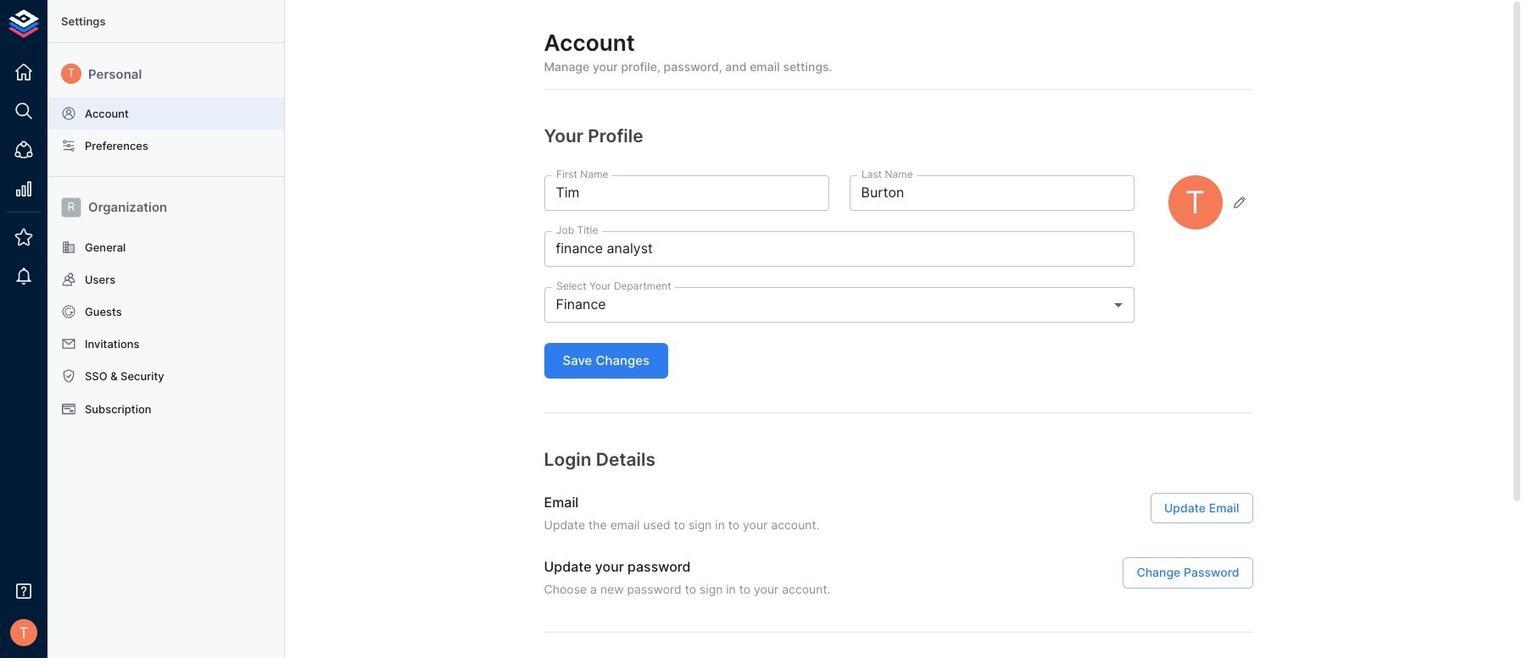 Task type: vqa. For each thing, say whether or not it's contained in the screenshot.
 field
yes



Task type: locate. For each thing, give the bounding box(es) containing it.
John text field
[[544, 176, 829, 211]]

  field
[[544, 287, 1134, 323]]

CEO text field
[[544, 231, 1134, 267]]



Task type: describe. For each thing, give the bounding box(es) containing it.
Doe text field
[[849, 176, 1134, 211]]



